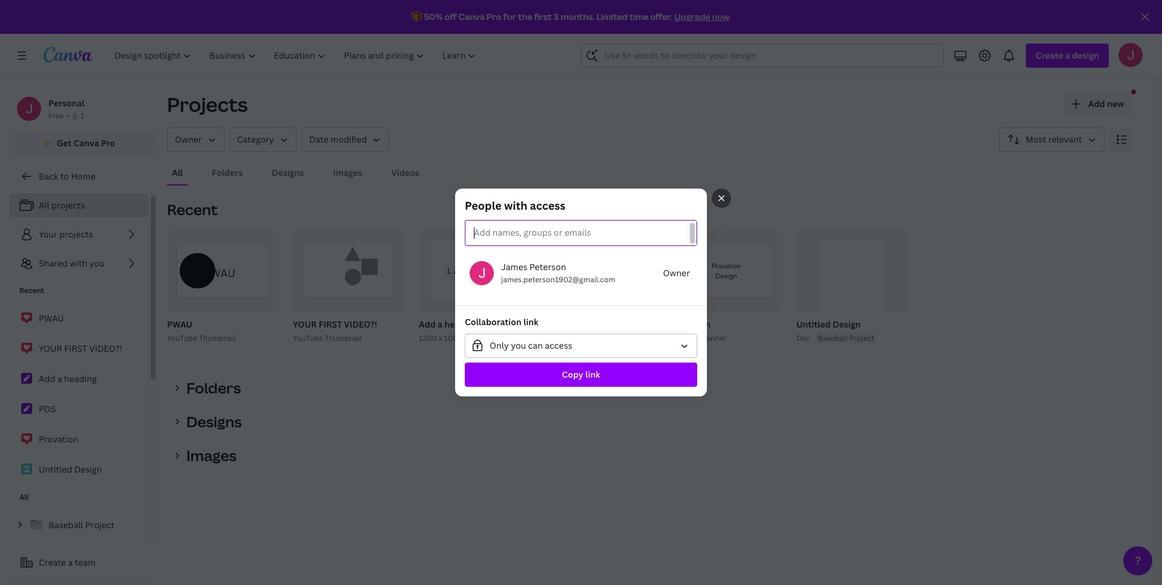 Task type: locate. For each thing, give the bounding box(es) containing it.
first for your first video?!
[[64, 343, 87, 355]]

1 horizontal spatial design
[[833, 319, 861, 331]]

first
[[319, 319, 342, 331], [64, 343, 87, 355]]

0 vertical spatial projects
[[51, 200, 85, 211]]

add a heading link
[[10, 367, 148, 392]]

first inside your first video?! link
[[64, 343, 87, 355]]

1 vertical spatial heading
[[64, 374, 97, 385]]

with up add names, groups or emails "text field" on the top of page
[[504, 199, 527, 213]]

provation for provation
[[39, 434, 78, 446]]

all button
[[167, 162, 188, 185]]

personal
[[48, 97, 84, 109]]

provation up banner
[[671, 319, 711, 331]]

1 horizontal spatial heading
[[444, 319, 477, 331]]

1 horizontal spatial pwau
[[167, 319, 192, 331]]

youtube profile picture button
[[545, 229, 656, 345]]

1 horizontal spatial recent
[[167, 200, 218, 220]]

1 horizontal spatial youtube
[[293, 334, 323, 344]]

untitled inside untitled design 'link'
[[39, 464, 72, 476]]

1 horizontal spatial all
[[39, 200, 49, 211]]

0 vertical spatial video?!
[[344, 319, 377, 331]]

0 horizontal spatial heading
[[64, 374, 97, 385]]

project up team
[[85, 520, 115, 532]]

0 horizontal spatial thumbnail
[[199, 334, 236, 344]]

1 horizontal spatial thumbnail
[[325, 334, 362, 344]]

people with access
[[465, 199, 566, 213]]

youtube inside provation youtube banner
[[671, 334, 700, 344]]

now
[[712, 11, 730, 22]]

1 horizontal spatial with
[[504, 199, 527, 213]]

pwau inside pwau youtube thumbnail
[[167, 319, 192, 331]]

a left team
[[68, 558, 73, 569]]

add inside add a heading 1200 x 1080 px
[[419, 319, 436, 331]]

2 horizontal spatial all
[[172, 167, 183, 179]]

with inside list
[[70, 258, 87, 269]]

0 vertical spatial link
[[524, 317, 538, 328]]

0 horizontal spatial provation
[[39, 434, 78, 446]]

back
[[39, 171, 58, 182]]

None search field
[[581, 44, 944, 68]]

0 horizontal spatial all
[[19, 493, 29, 503]]

1 horizontal spatial add
[[419, 319, 436, 331]]

thumbnail inside your first video?! youtube thumbnail
[[325, 334, 362, 344]]

untitled design up baseball project button
[[797, 319, 861, 331]]

heading up px
[[444, 319, 477, 331]]

1 youtube from the left
[[545, 334, 574, 344]]

0 vertical spatial access
[[530, 199, 566, 213]]

0 vertical spatial project
[[850, 334, 875, 344]]

youtube right can
[[545, 334, 574, 344]]

video?!
[[344, 319, 377, 331], [89, 343, 122, 355]]

design inside button
[[833, 319, 861, 331]]

1 vertical spatial projects
[[59, 229, 93, 240]]

james peterson james.peterson1902@gmail.com
[[501, 262, 615, 285]]

your
[[39, 229, 57, 240]]

0 horizontal spatial design
[[74, 464, 102, 476]]

50%
[[424, 11, 443, 22]]

0 vertical spatial baseball
[[818, 334, 848, 344]]

0 horizontal spatial baseball project
[[48, 520, 115, 532]]

Add names, groups or emails text field
[[470, 225, 595, 242]]

list containing all projects
[[10, 194, 148, 276]]

thumbnail inside pwau youtube thumbnail
[[199, 334, 236, 344]]

project down untitled design button
[[850, 334, 875, 344]]

with for access
[[504, 199, 527, 213]]

access
[[530, 199, 566, 213], [545, 340, 572, 352]]

0 vertical spatial heading
[[444, 319, 477, 331]]

access inside button
[[545, 340, 572, 352]]

a down your first video?! link
[[57, 374, 62, 385]]

1 vertical spatial your
[[39, 343, 62, 355]]

link right copy
[[585, 369, 600, 381]]

all projects link
[[10, 194, 148, 218]]

copy link button
[[465, 363, 697, 387]]

pro left for
[[487, 11, 502, 22]]

2 list from the top
[[10, 306, 148, 483]]

0 vertical spatial a
[[438, 319, 442, 331]]

your first video?! link
[[10, 337, 148, 362]]

list containing pwau
[[10, 306, 148, 483]]

owner
[[663, 268, 690, 279]]

1 horizontal spatial youtube
[[671, 334, 700, 344]]

untitled up doc
[[797, 319, 831, 331]]

copy
[[562, 369, 583, 381]]

1 vertical spatial project
[[85, 520, 115, 532]]

thumbnail
[[199, 334, 236, 344], [325, 334, 362, 344]]

canva
[[459, 11, 485, 22], [73, 137, 99, 149]]

pds link
[[10, 397, 148, 423]]

1 horizontal spatial canva
[[459, 11, 485, 22]]

collaboration link
[[465, 317, 538, 328]]

design up baseball project button
[[833, 319, 861, 331]]

0 horizontal spatial pwau
[[39, 313, 64, 324]]

1 horizontal spatial first
[[319, 319, 342, 331]]

with inside group
[[504, 199, 527, 213]]

add
[[419, 319, 436, 331], [39, 374, 55, 385]]

you
[[89, 258, 105, 269], [511, 340, 526, 352]]

0 horizontal spatial add
[[39, 374, 55, 385]]

1 youtube from the left
[[167, 334, 197, 344]]

0 vertical spatial add
[[419, 319, 436, 331]]

add up pds
[[39, 374, 55, 385]]

video?! inside list
[[89, 343, 122, 355]]

a up x
[[438, 319, 442, 331]]

all inside button
[[172, 167, 183, 179]]

1 horizontal spatial you
[[511, 340, 526, 352]]

add a heading 1200 x 1080 px
[[419, 319, 477, 344]]

baseball up the create a team
[[48, 520, 83, 532]]

1 horizontal spatial provation
[[671, 319, 711, 331]]

px
[[464, 334, 473, 344]]

with
[[504, 199, 527, 213], [70, 258, 87, 269]]

projects
[[51, 200, 85, 211], [59, 229, 93, 240]]

you down your projects link
[[89, 258, 105, 269]]

profile
[[576, 334, 599, 344]]

design down provation link
[[74, 464, 102, 476]]

1 vertical spatial first
[[64, 343, 87, 355]]

1200
[[419, 334, 437, 344]]

youtube
[[545, 334, 574, 344], [671, 334, 700, 344]]

add for add a heading
[[39, 374, 55, 385]]

provation down pds
[[39, 434, 78, 446]]

0 horizontal spatial your
[[39, 343, 62, 355]]

home
[[71, 171, 95, 182]]

pro up back to home link
[[101, 137, 115, 149]]

youtube profile picture
[[545, 334, 626, 344]]

0 vertical spatial list
[[10, 194, 148, 276]]

1 horizontal spatial untitled design
[[797, 319, 861, 331]]

heading
[[444, 319, 477, 331], [64, 374, 97, 385]]

1 horizontal spatial a
[[68, 558, 73, 569]]

folders
[[212, 167, 243, 179]]

provation inside provation youtube banner
[[671, 319, 711, 331]]

list
[[10, 194, 148, 276], [10, 306, 148, 483]]

youtube down provation button
[[671, 334, 700, 344]]

0 vertical spatial you
[[89, 258, 105, 269]]

0 horizontal spatial with
[[70, 258, 87, 269]]

1 vertical spatial untitled design
[[39, 464, 102, 476]]

a for add a heading
[[57, 374, 62, 385]]

1 vertical spatial you
[[511, 340, 526, 352]]

project
[[850, 334, 875, 344], [85, 520, 115, 532]]

1 horizontal spatial link
[[585, 369, 600, 381]]

1 vertical spatial add
[[39, 374, 55, 385]]

first for your first video?! youtube thumbnail
[[319, 319, 342, 331]]

with right the shared
[[70, 258, 87, 269]]

2 youtube from the left
[[293, 334, 323, 344]]

video?! inside your first video?! youtube thumbnail
[[344, 319, 377, 331]]

access up add names, groups or emails "text field" on the top of page
[[530, 199, 566, 213]]

1 horizontal spatial video?!
[[344, 319, 377, 331]]

baseball project up team
[[48, 520, 115, 532]]

1 vertical spatial canva
[[73, 137, 99, 149]]

1 horizontal spatial baseball project
[[818, 334, 875, 344]]

1 horizontal spatial untitled
[[797, 319, 831, 331]]

1 vertical spatial untitled
[[39, 464, 72, 476]]

add up 1200
[[419, 319, 436, 331]]

projects down back to home
[[51, 200, 85, 211]]

1 horizontal spatial project
[[850, 334, 875, 344]]

youtube down pwau button
[[167, 334, 197, 344]]

a for create a team
[[68, 558, 73, 569]]

0 vertical spatial design
[[833, 319, 861, 331]]

0 horizontal spatial untitled
[[39, 464, 72, 476]]

provation inside list
[[39, 434, 78, 446]]

2 youtube from the left
[[671, 334, 700, 344]]

images
[[333, 167, 362, 179]]

0 vertical spatial with
[[504, 199, 527, 213]]

untitled down provation link
[[39, 464, 72, 476]]

a for add a heading 1200 x 1080 px
[[438, 319, 442, 331]]

0 horizontal spatial video?!
[[89, 343, 122, 355]]

can
[[528, 340, 543, 352]]

link up only you can access
[[524, 317, 538, 328]]

top level navigation element
[[107, 44, 486, 68]]

heading down your first video?! link
[[64, 374, 97, 385]]

link for copy link
[[585, 369, 600, 381]]

link inside copy link button
[[585, 369, 600, 381]]

for
[[503, 11, 516, 22]]

provation link
[[10, 427, 148, 453]]

1 vertical spatial a
[[57, 374, 62, 385]]

1 horizontal spatial baseball
[[818, 334, 848, 344]]

2 vertical spatial all
[[19, 493, 29, 503]]

create a team button
[[10, 551, 157, 576]]

1 vertical spatial design
[[74, 464, 102, 476]]

canva right off
[[459, 11, 485, 22]]

upgrade now button
[[674, 11, 730, 22]]

provation youtube banner
[[671, 319, 727, 344]]

0 vertical spatial untitled design
[[797, 319, 861, 331]]

1 vertical spatial link
[[585, 369, 600, 381]]

youtube
[[167, 334, 197, 344], [293, 334, 323, 344]]

project inside button
[[850, 334, 875, 344]]

1 vertical spatial all
[[39, 200, 49, 211]]

canva right get
[[73, 137, 99, 149]]

team
[[75, 558, 96, 569]]

access right can
[[545, 340, 572, 352]]

recent down all button in the left of the page
[[167, 200, 218, 220]]

1 vertical spatial pro
[[101, 137, 115, 149]]

first inside your first video?! youtube thumbnail
[[319, 319, 342, 331]]

offer.
[[650, 11, 673, 22]]

0 vertical spatial all
[[172, 167, 183, 179]]

1 horizontal spatial your
[[293, 319, 317, 331]]

untitled design down provation link
[[39, 464, 102, 476]]

heading for add a heading 1200 x 1080 px
[[444, 319, 477, 331]]

0 horizontal spatial canva
[[73, 137, 99, 149]]

youtube down your first video?! button
[[293, 334, 323, 344]]

0 vertical spatial pro
[[487, 11, 502, 22]]

baseball down untitled design button
[[818, 334, 848, 344]]

baseball
[[818, 334, 848, 344], [48, 520, 83, 532]]

0 vertical spatial untitled
[[797, 319, 831, 331]]

design
[[833, 319, 861, 331], [74, 464, 102, 476]]

design inside 'link'
[[74, 464, 102, 476]]

0 vertical spatial first
[[319, 319, 342, 331]]

pro
[[487, 11, 502, 22], [101, 137, 115, 149]]

1 vertical spatial recent
[[19, 286, 44, 296]]

1 vertical spatial provation
[[39, 434, 78, 446]]

0 horizontal spatial a
[[57, 374, 62, 385]]

Only you can access button
[[465, 334, 697, 358]]

1 vertical spatial with
[[70, 258, 87, 269]]

0 horizontal spatial pro
[[101, 137, 115, 149]]

1 horizontal spatial pro
[[487, 11, 502, 22]]

untitled design inside untitled design 'link'
[[39, 464, 102, 476]]

0 vertical spatial canva
[[459, 11, 485, 22]]

0 horizontal spatial youtube
[[545, 334, 574, 344]]

recent down the shared
[[19, 286, 44, 296]]

link for collaboration link
[[524, 317, 538, 328]]

0 vertical spatial provation
[[671, 319, 711, 331]]

0 horizontal spatial youtube
[[167, 334, 197, 344]]

baseball project down untitled design button
[[818, 334, 875, 344]]

youtube inside pwau youtube thumbnail
[[167, 334, 197, 344]]

a inside add a heading 1200 x 1080 px
[[438, 319, 442, 331]]

baseball inside button
[[818, 334, 848, 344]]

0 vertical spatial your
[[293, 319, 317, 331]]

0 horizontal spatial recent
[[19, 286, 44, 296]]

2 vertical spatial a
[[68, 558, 73, 569]]

•
[[66, 111, 69, 121]]

2 horizontal spatial a
[[438, 319, 442, 331]]

projects right your
[[59, 229, 93, 240]]

your inside your first video?! youtube thumbnail
[[293, 319, 317, 331]]

heading for add a heading
[[64, 374, 97, 385]]

you left can
[[511, 340, 526, 352]]

1 list from the top
[[10, 194, 148, 276]]

untitled design button
[[797, 318, 861, 333]]

0 horizontal spatial link
[[524, 317, 538, 328]]

recent
[[167, 200, 218, 220], [19, 286, 44, 296]]

provation
[[671, 319, 711, 331], [39, 434, 78, 446]]

2 thumbnail from the left
[[325, 334, 362, 344]]

0 horizontal spatial baseball
[[48, 520, 83, 532]]

shared with you
[[39, 258, 105, 269]]

pwau
[[39, 313, 64, 324], [167, 319, 192, 331]]

months.
[[561, 11, 595, 22]]

untitled
[[797, 319, 831, 331], [39, 464, 72, 476]]

1 vertical spatial access
[[545, 340, 572, 352]]

1 vertical spatial video?!
[[89, 343, 122, 355]]

add a heading
[[39, 374, 97, 385]]

a inside button
[[68, 558, 73, 569]]

0 vertical spatial baseball project
[[818, 334, 875, 344]]

1 vertical spatial list
[[10, 306, 148, 483]]

a
[[438, 319, 442, 331], [57, 374, 62, 385], [68, 558, 73, 569]]

0 horizontal spatial first
[[64, 343, 87, 355]]

create a team
[[39, 558, 96, 569]]

0 horizontal spatial untitled design
[[39, 464, 102, 476]]

1 thumbnail from the left
[[199, 334, 236, 344]]

heading inside add a heading 1200 x 1080 px
[[444, 319, 477, 331]]

james.peterson1902@gmail.com
[[501, 275, 615, 285]]



Task type: describe. For each thing, give the bounding box(es) containing it.
0 vertical spatial recent
[[167, 200, 218, 220]]

baseball project button
[[816, 333, 877, 345]]

doc
[[797, 334, 811, 344]]

back to home link
[[10, 165, 157, 189]]

youtube inside your first video?! youtube thumbnail
[[293, 334, 323, 344]]

1 vertical spatial baseball
[[48, 520, 83, 532]]

get
[[57, 137, 71, 149]]

0 horizontal spatial project
[[85, 520, 115, 532]]

you inside button
[[511, 340, 526, 352]]

add for add a heading 1200 x 1080 px
[[419, 319, 436, 331]]

add a heading button
[[419, 318, 477, 333]]

projects for all projects
[[51, 200, 85, 211]]

your first video?! youtube thumbnail
[[293, 319, 377, 344]]

all for all button in the left of the page
[[172, 167, 183, 179]]

peterson
[[530, 262, 566, 273]]

video?! for your first video?!
[[89, 343, 122, 355]]

your first video?! button
[[293, 318, 377, 333]]

copy link
[[562, 369, 600, 381]]

only
[[490, 340, 509, 352]]

canva inside button
[[73, 137, 99, 149]]

baseball project link
[[10, 513, 148, 539]]

🎁
[[411, 11, 422, 22]]

x
[[439, 334, 442, 344]]

limited
[[597, 11, 628, 22]]

videos button
[[387, 162, 424, 185]]

upgrade
[[674, 11, 711, 22]]

pwau youtube thumbnail
[[167, 319, 236, 344]]

pro inside button
[[101, 137, 115, 149]]

projects for your projects
[[59, 229, 93, 240]]

pwau for pwau
[[39, 313, 64, 324]]

images button
[[328, 162, 367, 185]]

shared
[[39, 258, 68, 269]]

get canva pro button
[[10, 132, 157, 155]]

pds
[[39, 404, 56, 415]]

your first video?!
[[39, 343, 122, 355]]

1
[[80, 111, 84, 121]]

3
[[554, 11, 559, 22]]

untitled inside untitled design button
[[797, 319, 831, 331]]

designs button
[[267, 162, 309, 185]]

your for your first video?!
[[39, 343, 62, 355]]

get canva pro
[[57, 137, 115, 149]]

time
[[630, 11, 649, 22]]

pwau for pwau youtube thumbnail
[[167, 319, 192, 331]]

.
[[730, 11, 732, 22]]

youtube inside youtube profile picture button
[[545, 334, 574, 344]]

back to home
[[39, 171, 95, 182]]

free
[[48, 111, 64, 121]]

banner
[[702, 334, 727, 344]]

projects
[[167, 91, 248, 117]]

all for all projects
[[39, 200, 49, 211]]

pwau link
[[10, 306, 148, 332]]

🎁 50% off canva pro for the first 3 months. limited time offer. upgrade now .
[[411, 11, 732, 22]]

only you can access
[[490, 340, 572, 352]]

designs
[[272, 167, 304, 179]]

free •
[[48, 111, 69, 121]]

baseball project inside button
[[818, 334, 875, 344]]

1080
[[444, 334, 462, 344]]

shared with you link
[[10, 252, 148, 276]]

videos
[[391, 167, 419, 179]]

untitled design link
[[10, 458, 148, 483]]

1 vertical spatial baseball project
[[48, 520, 115, 532]]

your projects link
[[10, 223, 148, 247]]

pwau button
[[167, 318, 192, 333]]

first
[[534, 11, 552, 22]]

provation for provation youtube banner
[[671, 319, 711, 331]]

your projects
[[39, 229, 93, 240]]

james
[[501, 262, 528, 273]]

off
[[444, 11, 457, 22]]

to
[[60, 171, 69, 182]]

with for you
[[70, 258, 87, 269]]

picture
[[600, 334, 626, 344]]

collaboration
[[465, 317, 522, 328]]

the
[[518, 11, 532, 22]]

people with access group
[[455, 189, 707, 397]]

create
[[39, 558, 66, 569]]

provation button
[[671, 318, 711, 333]]

folders button
[[207, 162, 248, 185]]

video?! for your first video?! youtube thumbnail
[[344, 319, 377, 331]]

all projects
[[39, 200, 85, 211]]

0 horizontal spatial you
[[89, 258, 105, 269]]

your for your first video?! youtube thumbnail
[[293, 319, 317, 331]]

people
[[465, 199, 502, 213]]



Task type: vqa. For each thing, say whether or not it's contained in the screenshot.
Add a heading a
yes



